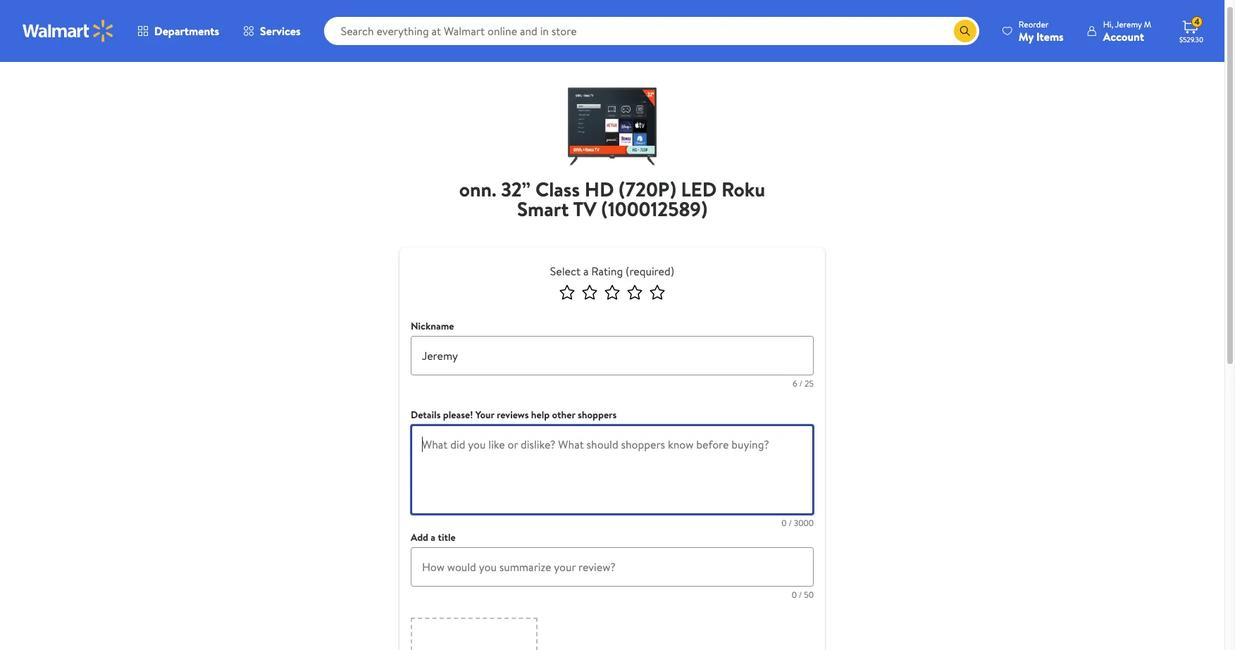 Task type: describe. For each thing, give the bounding box(es) containing it.
Details please! Your reviews help other shoppers text field
[[411, 425, 814, 515]]

roku
[[722, 175, 766, 203]]

Search search field
[[324, 17, 979, 45]]

services button
[[231, 14, 313, 48]]

/ for your
[[789, 517, 792, 529]]

add a title
[[411, 531, 456, 545]]

(required)
[[626, 264, 675, 279]]

/ for title
[[799, 589, 802, 601]]

title
[[438, 531, 456, 545]]

details please! your reviews help other shoppers
[[411, 408, 617, 422]]

onn. 32" class hd (720p) led roku smart tv (100012589)
[[459, 175, 766, 223]]

write a review for onn. 32" class hd (720p) led roku smart tv (100012589) element
[[432, 175, 793, 230]]

(100012589)
[[601, 195, 707, 223]]

led
[[681, 175, 717, 203]]

account
[[1103, 29, 1144, 44]]

0 for details please! your reviews help other shoppers
[[782, 517, 787, 529]]

hi,
[[1103, 18, 1114, 30]]

hi, jeremy m account
[[1103, 18, 1152, 44]]

4
[[1195, 16, 1200, 28]]

0 vertical spatial /
[[800, 378, 803, 390]]

departments
[[154, 23, 219, 39]]

search icon image
[[960, 25, 971, 37]]

50
[[804, 589, 814, 601]]

25
[[805, 378, 814, 390]]

select
[[550, 264, 581, 279]]

smart
[[517, 195, 569, 223]]

6 / 25
[[793, 378, 814, 390]]

select a rating (required)
[[550, 264, 675, 279]]

32"
[[501, 175, 531, 203]]

please!
[[443, 408, 473, 422]]

reorder
[[1019, 18, 1049, 30]]

Walmart Site-Wide search field
[[324, 17, 979, 45]]



Task type: locate. For each thing, give the bounding box(es) containing it.
help
[[531, 408, 550, 422]]

0 for add a title
[[792, 589, 797, 601]]

0 horizontal spatial 0
[[782, 517, 787, 529]]

a for select
[[583, 264, 589, 279]]

1 horizontal spatial a
[[583, 264, 589, 279]]

1 horizontal spatial 0
[[792, 589, 797, 601]]

0 horizontal spatial a
[[431, 531, 436, 545]]

services
[[260, 23, 301, 39]]

hd
[[585, 175, 614, 203]]

a right add
[[431, 531, 436, 545]]

shoppers
[[578, 408, 617, 422]]

details
[[411, 408, 441, 422]]

0 vertical spatial 0
[[782, 517, 787, 529]]

reorder my items
[[1019, 18, 1064, 44]]

Nickname text field
[[411, 336, 814, 376]]

1 vertical spatial a
[[431, 531, 436, 545]]

rating
[[591, 264, 623, 279]]

(720p)
[[619, 175, 676, 203]]

3000
[[794, 517, 814, 529]]

m
[[1144, 18, 1152, 30]]

$529.30
[[1180, 35, 1204, 44]]

reviews
[[497, 408, 529, 422]]

your
[[475, 408, 494, 422]]

a for add
[[431, 531, 436, 545]]

4 $529.30
[[1180, 16, 1204, 44]]

departments button
[[125, 14, 231, 48]]

6
[[793, 378, 798, 390]]

/ left 50 on the bottom right of the page
[[799, 589, 802, 601]]

/ left 3000
[[789, 517, 792, 529]]

/ right '6'
[[800, 378, 803, 390]]

0 / 50
[[792, 589, 814, 601]]

/
[[800, 378, 803, 390], [789, 517, 792, 529], [799, 589, 802, 601]]

class
[[536, 175, 580, 203]]

0 / 3000
[[782, 517, 814, 529]]

0 left 50 on the bottom right of the page
[[792, 589, 797, 601]]

jeremy
[[1115, 18, 1142, 30]]

a right select
[[583, 264, 589, 279]]

add
[[411, 531, 428, 545]]

Add a title text field
[[411, 548, 814, 587]]

0 left 3000
[[782, 517, 787, 529]]

other
[[552, 408, 575, 422]]

my
[[1019, 29, 1034, 44]]

nickname
[[411, 319, 454, 333]]

a
[[583, 264, 589, 279], [431, 531, 436, 545]]

tv
[[573, 195, 597, 223]]

items
[[1037, 29, 1064, 44]]

walmart image
[[23, 20, 114, 42]]

0
[[782, 517, 787, 529], [792, 589, 797, 601]]

0 vertical spatial a
[[583, 264, 589, 279]]

1 vertical spatial 0
[[792, 589, 797, 601]]

1 vertical spatial /
[[789, 517, 792, 529]]

onn.
[[459, 175, 497, 203]]

2 vertical spatial /
[[799, 589, 802, 601]]



Task type: vqa. For each thing, say whether or not it's contained in the screenshot.


